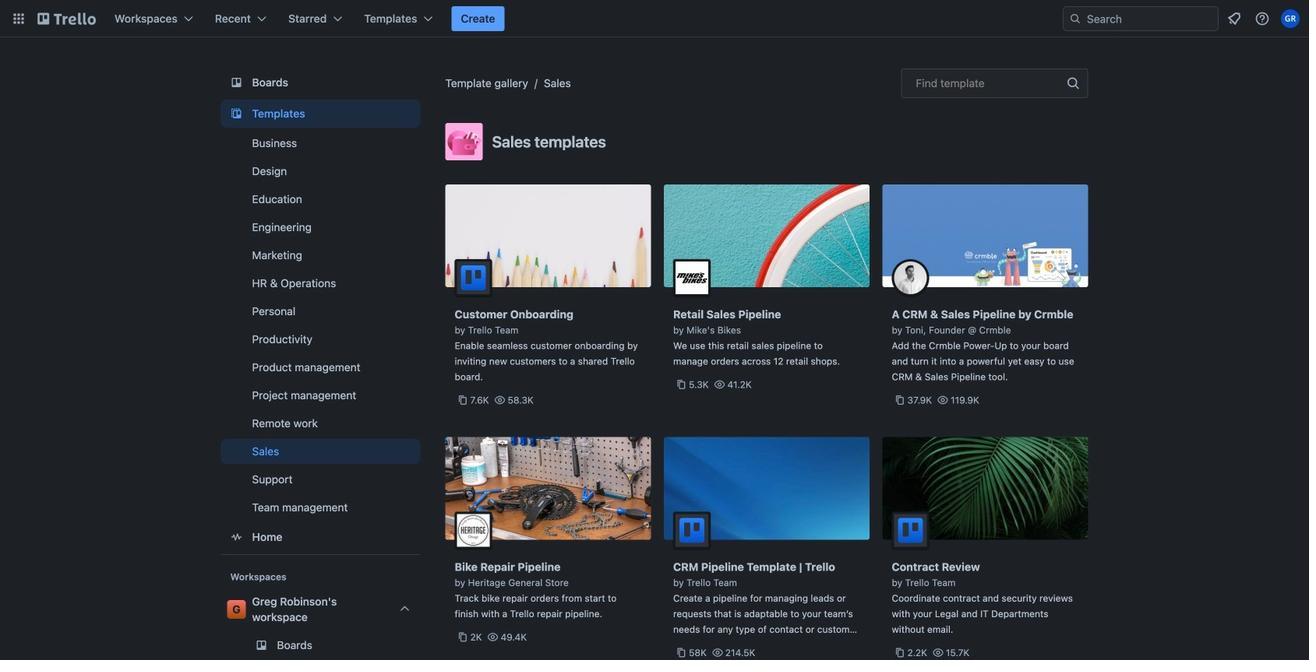 Task type: describe. For each thing, give the bounding box(es) containing it.
trello team image
[[892, 512, 929, 550]]

template board image
[[227, 104, 246, 123]]

0 notifications image
[[1225, 9, 1244, 28]]

primary element
[[0, 0, 1309, 37]]

back to home image
[[37, 6, 96, 31]]

home image
[[227, 528, 246, 547]]

board image
[[227, 73, 246, 92]]

mike's bikes image
[[673, 260, 711, 297]]

0 horizontal spatial trello team image
[[455, 260, 492, 297]]

Search field
[[1082, 8, 1218, 30]]

toni, founder @ crmble image
[[892, 260, 929, 297]]



Task type: vqa. For each thing, say whether or not it's contained in the screenshot.
home image
yes



Task type: locate. For each thing, give the bounding box(es) containing it.
0 vertical spatial trello team image
[[455, 260, 492, 297]]

trello team image
[[455, 260, 492, 297], [673, 512, 711, 550]]

heritage general store image
[[455, 512, 492, 550]]

1 vertical spatial trello team image
[[673, 512, 711, 550]]

greg robinson (gregrobinson96) image
[[1281, 9, 1300, 28]]

None field
[[901, 69, 1088, 98]]

1 horizontal spatial trello team image
[[673, 512, 711, 550]]

sales icon image
[[445, 123, 483, 161]]

open information menu image
[[1255, 11, 1270, 26]]

search image
[[1069, 12, 1082, 25]]



